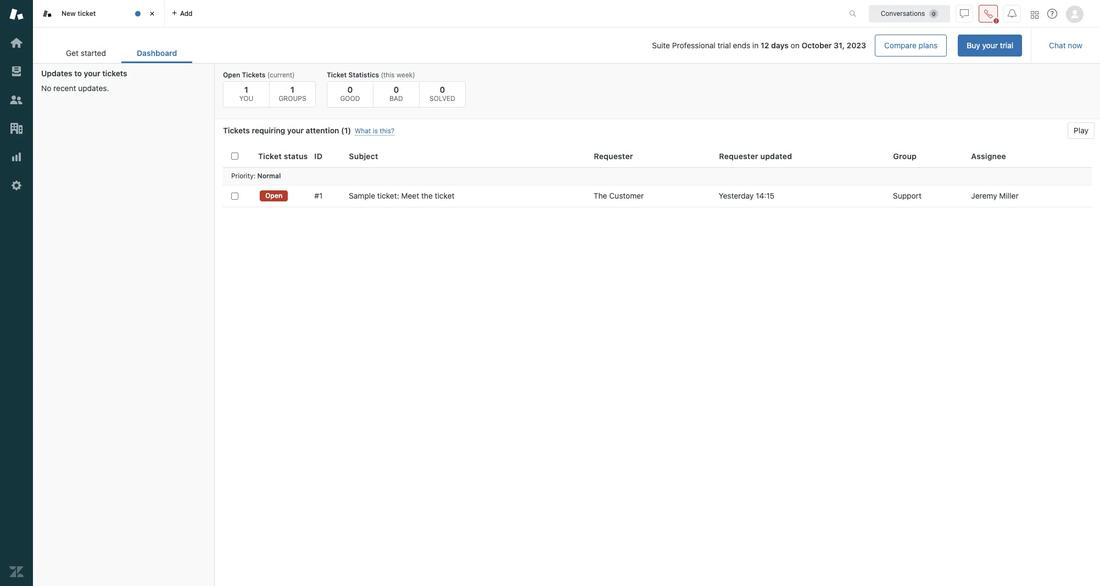Task type: locate. For each thing, give the bounding box(es) containing it.
1 vertical spatial your
[[84, 69, 100, 78]]

0 horizontal spatial ticket
[[78, 9, 96, 17]]

notifications image
[[1008, 9, 1017, 18]]

None checkbox
[[231, 193, 238, 200]]

jeremy miller
[[972, 191, 1019, 201]]

1 horizontal spatial requester
[[719, 152, 759, 161]]

ticket up 0 good
[[327, 71, 347, 79]]

:
[[254, 172, 256, 180]]

ticket right the the
[[435, 191, 455, 201]]

section
[[201, 35, 1023, 57]]

to
[[74, 69, 82, 78]]

ends
[[733, 41, 751, 50]]

ticket:
[[377, 191, 399, 201]]

october
[[802, 41, 832, 50]]

open up 1 you
[[223, 71, 240, 79]]

0 horizontal spatial 0
[[348, 85, 353, 95]]

0 vertical spatial ticket
[[327, 71, 347, 79]]

1 vertical spatial ticket
[[258, 152, 282, 161]]

0 down statistics
[[348, 85, 353, 95]]

grid
[[215, 146, 1101, 587]]

1 requester from the left
[[594, 152, 633, 161]]

trial for professional
[[718, 41, 731, 50]]

1 horizontal spatial your
[[287, 126, 304, 135]]

0 inside 0 good
[[348, 85, 353, 95]]

2 horizontal spatial 1
[[344, 126, 348, 135]]

0 inside 0 solved
[[440, 85, 445, 95]]

add
[[180, 9, 193, 17]]

section containing suite professional trial ends in
[[201, 35, 1023, 57]]

0 vertical spatial your
[[983, 41, 998, 50]]

priority
[[231, 172, 254, 180]]

2 requester from the left
[[719, 152, 759, 161]]

dashboard
[[137, 48, 177, 58]]

requester
[[594, 152, 633, 161], [719, 152, 759, 161]]

2 0 from the left
[[394, 85, 399, 95]]

0 horizontal spatial 1
[[244, 85, 248, 95]]

bad
[[390, 95, 403, 103]]

zendesk products image
[[1031, 11, 1039, 18]]

open inside grid
[[265, 192, 283, 200]]

open
[[223, 71, 240, 79], [265, 192, 283, 200]]

1 groups
[[279, 85, 306, 103]]

get
[[66, 48, 79, 58]]

chat now button
[[1041, 35, 1092, 57]]

good
[[340, 95, 360, 103]]

1 horizontal spatial trial
[[1000, 41, 1014, 50]]

3 0 from the left
[[440, 85, 445, 95]]

tickets up the select all tickets option
[[223, 126, 250, 135]]

updates
[[41, 69, 72, 78]]

0 horizontal spatial open
[[223, 71, 240, 79]]

0 horizontal spatial trial
[[718, 41, 731, 50]]

reporting image
[[9, 150, 24, 164]]

1 left what
[[344, 126, 348, 135]]

0 down (this
[[394, 85, 399, 95]]

status
[[284, 152, 308, 161]]

suite professional trial ends in 12 days on october 31, 2023
[[652, 41, 867, 50]]

your right to
[[84, 69, 100, 78]]

chat now
[[1050, 41, 1083, 50]]

1 horizontal spatial 0
[[394, 85, 399, 95]]

admin image
[[9, 179, 24, 193]]

your inside button
[[983, 41, 998, 50]]

31,
[[834, 41, 845, 50]]

plans
[[919, 41, 938, 50]]

the customer
[[594, 191, 644, 201]]

yesterday
[[719, 191, 754, 201]]

your inside the updates to your tickets no recent updates.
[[84, 69, 100, 78]]

ticket inside grid
[[258, 152, 282, 161]]

what
[[355, 127, 371, 135]]

1 vertical spatial open
[[265, 192, 283, 200]]

1 horizontal spatial 1
[[291, 85, 295, 95]]

ticket inside new ticket "tab"
[[78, 9, 96, 17]]

requester up the customer on the top of the page
[[594, 152, 633, 161]]

0 vertical spatial ticket
[[78, 9, 96, 17]]

tickets up 1 you
[[242, 71, 266, 79]]

trial inside button
[[1000, 41, 1014, 50]]

tickets
[[102, 69, 127, 78]]

zendesk image
[[9, 565, 24, 580]]

tab list containing get started
[[51, 43, 193, 63]]

get help image
[[1048, 9, 1058, 19]]

0 horizontal spatial your
[[84, 69, 100, 78]]

0 inside 0 bad
[[394, 85, 399, 95]]

attention
[[306, 126, 339, 135]]

0 solved
[[430, 85, 455, 103]]

0
[[348, 85, 353, 95], [394, 85, 399, 95], [440, 85, 445, 95]]

1 inside 1 groups
[[291, 85, 295, 95]]

0 horizontal spatial ticket
[[258, 152, 282, 161]]

ticket
[[78, 9, 96, 17], [435, 191, 455, 201]]

1 down open tickets (current)
[[244, 85, 248, 95]]

ticket up normal
[[258, 152, 282, 161]]

organizations image
[[9, 121, 24, 136]]

meet
[[401, 191, 419, 201]]

get started
[[66, 48, 106, 58]]

groups
[[279, 95, 306, 103]]

recent
[[53, 84, 76, 93]]

requester left updated
[[719, 152, 759, 161]]

your for tickets requiring your attention
[[287, 126, 304, 135]]

your up status
[[287, 126, 304, 135]]

1 horizontal spatial ticket
[[327, 71, 347, 79]]

in
[[753, 41, 759, 50]]

support
[[893, 191, 922, 201]]

1 down (current)
[[291, 85, 295, 95]]

2 vertical spatial your
[[287, 126, 304, 135]]

trial left ends
[[718, 41, 731, 50]]

conversations
[[881, 9, 925, 17]]

ticket statistics (this week)
[[327, 71, 415, 79]]

ticket status
[[258, 152, 308, 161]]

buy your trial
[[967, 41, 1014, 50]]

tickets requiring your attention ( 1 ) what is this?
[[223, 126, 395, 135]]

1 inside 1 you
[[244, 85, 248, 95]]

ticket
[[327, 71, 347, 79], [258, 152, 282, 161]]

open tickets (current)
[[223, 71, 295, 79]]

none checkbox inside grid
[[231, 193, 238, 200]]

0 vertical spatial open
[[223, 71, 240, 79]]

1 horizontal spatial ticket
[[435, 191, 455, 201]]

requester updated
[[719, 152, 792, 161]]

1 0 from the left
[[348, 85, 353, 95]]

2 trial from the left
[[1000, 41, 1014, 50]]

trial down notifications icon
[[1000, 41, 1014, 50]]

professional
[[672, 41, 716, 50]]

ticket right new
[[78, 9, 96, 17]]

1 trial from the left
[[718, 41, 731, 50]]

2 horizontal spatial your
[[983, 41, 998, 50]]

your
[[983, 41, 998, 50], [84, 69, 100, 78], [287, 126, 304, 135]]

id
[[315, 152, 323, 161]]

1 vertical spatial tickets
[[223, 126, 250, 135]]

this?
[[380, 127, 395, 135]]

subject
[[349, 152, 378, 161]]

close image
[[147, 8, 158, 19]]

sample ticket: meet the ticket link
[[349, 191, 455, 201]]

0 right 0 bad
[[440, 85, 445, 95]]

open down normal
[[265, 192, 283, 200]]

2 horizontal spatial 0
[[440, 85, 445, 95]]

statistics
[[349, 71, 379, 79]]

tickets
[[242, 71, 266, 79], [223, 126, 250, 135]]

new ticket
[[62, 9, 96, 17]]

started
[[81, 48, 106, 58]]

trial
[[718, 41, 731, 50], [1000, 41, 1014, 50]]

0 horizontal spatial requester
[[594, 152, 633, 161]]

requester for requester updated
[[719, 152, 759, 161]]

trial for your
[[1000, 41, 1014, 50]]

12
[[761, 41, 769, 50]]

tab list
[[51, 43, 193, 63]]

1
[[244, 85, 248, 95], [291, 85, 295, 95], [344, 126, 348, 135]]

)
[[348, 126, 351, 135]]

button displays agent's chat status as invisible. image
[[960, 9, 969, 18]]

days
[[771, 41, 789, 50]]

1 vertical spatial ticket
[[435, 191, 455, 201]]

1 horizontal spatial open
[[265, 192, 283, 200]]

buy
[[967, 41, 981, 50]]

updates to your tickets no recent updates.
[[41, 69, 127, 93]]

your right 'buy'
[[983, 41, 998, 50]]

buy your trial button
[[958, 35, 1023, 57]]

on
[[791, 41, 800, 50]]

open for open tickets (current)
[[223, 71, 240, 79]]



Task type: describe. For each thing, give the bounding box(es) containing it.
no
[[41, 84, 51, 93]]

customers image
[[9, 93, 24, 107]]

your for updates to your tickets
[[84, 69, 100, 78]]

compare plans
[[885, 41, 938, 50]]

1 you
[[239, 85, 253, 103]]

1 for 1 you
[[244, 85, 248, 95]]

jeremy
[[972, 191, 998, 201]]

get started image
[[9, 36, 24, 50]]

2023
[[847, 41, 867, 50]]

open for open
[[265, 192, 283, 200]]

sample
[[349, 191, 375, 201]]

solved
[[430, 95, 455, 103]]

play
[[1074, 126, 1089, 135]]

add button
[[165, 0, 199, 27]]

suite
[[652, 41, 670, 50]]

now
[[1068, 41, 1083, 50]]

October 31, 2023 text field
[[802, 41, 867, 50]]

get started tab
[[51, 43, 121, 63]]

normal
[[257, 172, 281, 180]]

ticket inside the sample ticket: meet the ticket link
[[435, 191, 455, 201]]

grid containing ticket status
[[215, 146, 1101, 587]]

(
[[341, 126, 344, 135]]

updated
[[761, 152, 792, 161]]

main element
[[0, 0, 33, 587]]

requiring
[[252, 126, 285, 135]]

new ticket tab
[[33, 0, 165, 27]]

ticket for ticket statistics (this week)
[[327, 71, 347, 79]]

miller
[[1000, 191, 1019, 201]]

week)
[[397, 71, 415, 79]]

tabs tab list
[[33, 0, 838, 27]]

group
[[894, 152, 917, 161]]

0 good
[[340, 85, 360, 103]]

conversations button
[[869, 5, 951, 22]]

is
[[373, 127, 378, 135]]

#1
[[315, 191, 323, 201]]

(this
[[381, 71, 395, 79]]

you
[[239, 95, 253, 103]]

views image
[[9, 64, 24, 79]]

compare
[[885, 41, 917, 50]]

Select All Tickets checkbox
[[231, 153, 238, 160]]

play button
[[1068, 123, 1095, 139]]

compare plans button
[[875, 35, 947, 57]]

chat
[[1050, 41, 1066, 50]]

the
[[421, 191, 433, 201]]

0 for 0 good
[[348, 85, 353, 95]]

new
[[62, 9, 76, 17]]

1 for 1 groups
[[291, 85, 295, 95]]

priority : normal
[[231, 172, 281, 180]]

sample ticket: meet the ticket
[[349, 191, 455, 201]]

0 for 0 solved
[[440, 85, 445, 95]]

customer
[[610, 191, 644, 201]]

requester for requester
[[594, 152, 633, 161]]

zendesk support image
[[9, 7, 24, 21]]

0 bad
[[390, 85, 403, 103]]

0 for 0 bad
[[394, 85, 399, 95]]

0 vertical spatial tickets
[[242, 71, 266, 79]]

(current)
[[267, 71, 295, 79]]

assignee
[[972, 152, 1007, 161]]

updates.
[[78, 84, 109, 93]]

14:15
[[756, 191, 775, 201]]

ticket for ticket status
[[258, 152, 282, 161]]

the
[[594, 191, 607, 201]]

yesterday 14:15
[[719, 191, 775, 201]]



Task type: vqa. For each thing, say whether or not it's contained in the screenshot.
trial inside "button"
yes



